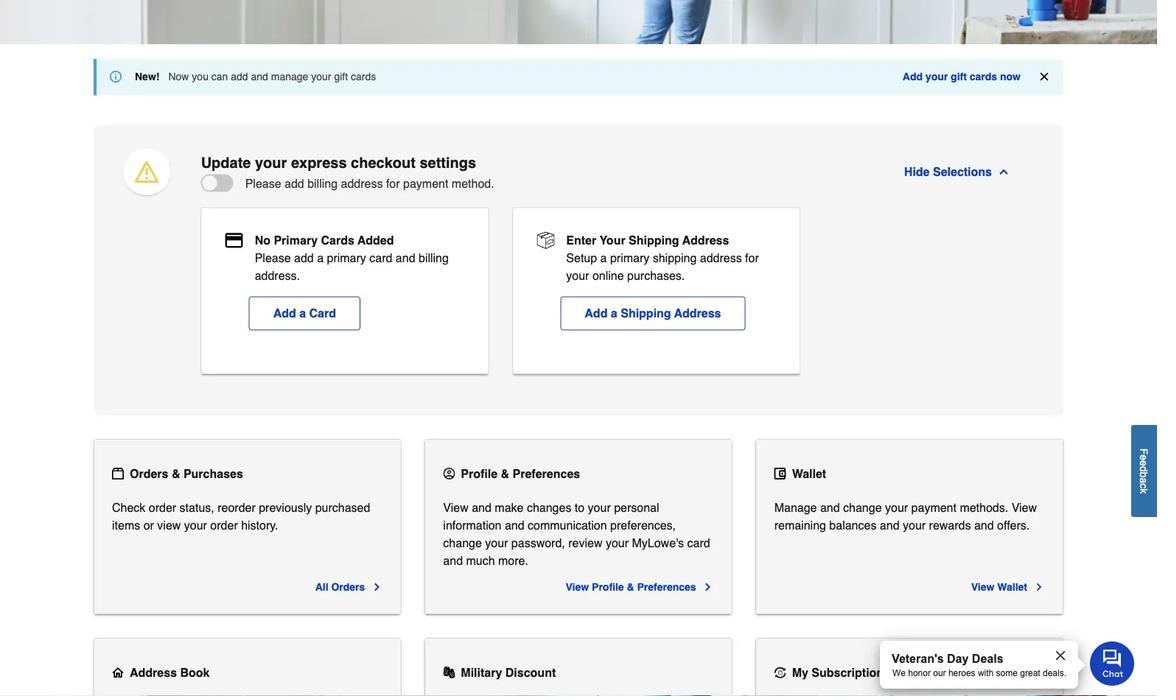 Task type: vqa. For each thing, say whether or not it's contained in the screenshot.


Task type: locate. For each thing, give the bounding box(es) containing it.
card down added on the top left of the page
[[370, 251, 392, 265]]

& down mylowe's
[[627, 582, 634, 593]]

1 horizontal spatial chevron right image
[[702, 582, 714, 593]]

military
[[461, 666, 502, 680]]

much
[[466, 554, 495, 568]]

2 gift from the left
[[951, 71, 967, 83]]

a down no primary cards added
[[317, 251, 324, 265]]

1 vertical spatial address
[[700, 251, 742, 265]]

wallet right the wallet icon
[[792, 467, 826, 481]]

f
[[1138, 449, 1150, 455]]

0 horizontal spatial wallet
[[792, 467, 826, 481]]

close image
[[1055, 650, 1067, 662]]

payment down settings
[[403, 176, 448, 190]]

add down primary
[[294, 251, 314, 265]]

0 vertical spatial address
[[341, 176, 383, 190]]

1 vertical spatial wallet
[[998, 582, 1028, 593]]

wallet left chevron right icon
[[998, 582, 1028, 593]]

preferences down mylowe's
[[637, 582, 696, 593]]

b
[[1138, 472, 1150, 478]]

1 vertical spatial address
[[674, 307, 721, 320]]

orders
[[130, 467, 168, 481], [331, 582, 365, 593]]

address down the checkout
[[341, 176, 383, 190]]

1 horizontal spatial primary
[[610, 251, 650, 265]]

discount
[[506, 666, 556, 680]]

billing inside "please add a primary card and billing address."
[[419, 251, 449, 265]]

enter your shipping address
[[566, 234, 729, 247]]

address inside setup a primary shipping address for your online purchases.
[[700, 251, 742, 265]]

cards left now
[[970, 71, 997, 83]]

add
[[903, 71, 923, 83], [273, 307, 296, 320], [585, 307, 608, 320]]

1 horizontal spatial order
[[210, 519, 238, 532]]

0 horizontal spatial add
[[273, 307, 296, 320]]

1 vertical spatial for
[[745, 251, 759, 265]]

view inside view and make changes to your personal information and communication preferences, change your password, review your mylowe's card and much more.
[[443, 501, 469, 515]]

can
[[211, 71, 228, 83]]

review
[[568, 536, 603, 550]]

0 vertical spatial shipping
[[629, 234, 679, 247]]

& for profile
[[501, 467, 509, 481]]

method.
[[452, 176, 494, 190]]

settings
[[420, 154, 476, 171]]

1 chevron right image from the left
[[371, 582, 383, 593]]

0 horizontal spatial change
[[443, 536, 482, 550]]

1 vertical spatial change
[[443, 536, 482, 550]]

shipping down 'purchases.'
[[621, 307, 671, 320]]

0 vertical spatial payment
[[403, 176, 448, 190]]

your
[[311, 71, 331, 83], [926, 71, 948, 83], [255, 154, 287, 171], [566, 269, 589, 283], [588, 501, 611, 515], [885, 501, 908, 515], [184, 519, 207, 532], [903, 519, 926, 532], [485, 536, 508, 550], [606, 536, 629, 550]]

1 horizontal spatial payment
[[912, 501, 957, 515]]

0 horizontal spatial card
[[370, 251, 392, 265]]

address inside button
[[674, 307, 721, 320]]

hide selections
[[904, 165, 992, 179]]

1 vertical spatial order
[[210, 519, 238, 532]]

address up shipping
[[682, 234, 729, 247]]

gift right manage
[[334, 71, 348, 83]]

0 vertical spatial change
[[843, 501, 882, 515]]

orders right order history icon
[[130, 467, 168, 481]]

0 horizontal spatial orders
[[130, 467, 168, 481]]

a
[[317, 251, 324, 265], [600, 251, 607, 265], [299, 307, 306, 320], [611, 307, 618, 320], [1138, 478, 1150, 484]]

0 vertical spatial address
[[682, 234, 729, 247]]

address down 'purchases.'
[[674, 307, 721, 320]]

1 vertical spatial orders
[[331, 582, 365, 593]]

1 vertical spatial please
[[255, 251, 291, 265]]

0 vertical spatial profile
[[461, 467, 498, 481]]

credit card image
[[225, 232, 243, 250]]

shipping
[[629, 234, 679, 247], [621, 307, 671, 320]]

gift left now
[[951, 71, 967, 83]]

1 vertical spatial profile
[[592, 582, 624, 593]]

chevron right image
[[371, 582, 383, 593], [702, 582, 714, 593]]

a up online
[[600, 251, 607, 265]]

communication
[[528, 519, 607, 532]]

add your gift cards now
[[903, 71, 1021, 83]]

please down 'update'
[[245, 176, 281, 190]]

preferences
[[513, 467, 580, 481], [637, 582, 696, 593]]

we
[[893, 669, 906, 679]]

add down express
[[285, 176, 304, 190]]

0 horizontal spatial order
[[149, 501, 176, 515]]

chevron right image inside all orders link
[[371, 582, 383, 593]]

1 horizontal spatial address
[[700, 251, 742, 265]]

& up the make
[[501, 467, 509, 481]]

add inside "please add a primary card and billing address."
[[294, 251, 314, 265]]

add a card button
[[249, 297, 360, 331]]

0 horizontal spatial chevron right image
[[371, 582, 383, 593]]

2 chevron right image from the left
[[702, 582, 714, 593]]

1 horizontal spatial cards
[[970, 71, 997, 83]]

1 horizontal spatial billing
[[419, 251, 449, 265]]

2 vertical spatial add
[[294, 251, 314, 265]]

1 vertical spatial add
[[285, 176, 304, 190]]

f e e d b a c k button
[[1131, 425, 1157, 517]]

0 vertical spatial for
[[386, 176, 400, 190]]

shipping inside add a shipping address button
[[621, 307, 671, 320]]

1 horizontal spatial &
[[501, 467, 509, 481]]

order history image
[[112, 468, 124, 480]]

your inside setup a primary shipping address for your online purchases.
[[566, 269, 589, 283]]

1 vertical spatial preferences
[[637, 582, 696, 593]]

please inside "please add a primary card and billing address."
[[255, 251, 291, 265]]

& for orders
[[172, 467, 180, 481]]

my
[[792, 666, 809, 680]]

a left card
[[299, 307, 306, 320]]

0 horizontal spatial &
[[172, 467, 180, 481]]

1 horizontal spatial preferences
[[637, 582, 696, 593]]

0 horizontal spatial billing
[[308, 176, 338, 190]]

make
[[495, 501, 524, 515]]

address right shipping
[[700, 251, 742, 265]]

a inside setup a primary shipping address for your online purchases.
[[600, 251, 607, 265]]

chevron right image for check order status, reorder previously purchased items or view your order history.
[[371, 582, 383, 593]]

shipping up shipping
[[629, 234, 679, 247]]

online
[[593, 269, 624, 283]]

selections
[[933, 165, 992, 179]]

change down "information"
[[443, 536, 482, 550]]

a up k
[[1138, 478, 1150, 484]]

address for add a shipping address
[[674, 307, 721, 320]]

remaining
[[774, 519, 826, 532]]

1 horizontal spatial orders
[[331, 582, 365, 593]]

add right can
[[231, 71, 248, 83]]

rewards
[[929, 519, 971, 532]]

1 vertical spatial billing
[[419, 251, 449, 265]]

order down reorder
[[210, 519, 238, 532]]

address right home image
[[130, 666, 177, 680]]

0 vertical spatial billing
[[308, 176, 338, 190]]

check
[[112, 501, 145, 515]]

add
[[231, 71, 248, 83], [285, 176, 304, 190], [294, 251, 314, 265]]

1 horizontal spatial add
[[585, 307, 608, 320]]

preferences up changes
[[513, 467, 580, 481]]

order up view
[[149, 501, 176, 515]]

view for view and make changes to your personal information and communication preferences, change your password, review your mylowe's card and much more.
[[443, 501, 469, 515]]

profile right account circle image
[[461, 467, 498, 481]]

change
[[843, 501, 882, 515], [443, 536, 482, 550]]

2 primary from the left
[[610, 251, 650, 265]]

0 vertical spatial please
[[245, 176, 281, 190]]

honor
[[908, 669, 931, 679]]

setup a primary shipping address for your online purchases.
[[566, 251, 759, 283]]

1 vertical spatial payment
[[912, 501, 957, 515]]

primary inside "please add a primary card and billing address."
[[327, 251, 366, 265]]

info image
[[110, 71, 122, 83]]

view
[[443, 501, 469, 515], [1012, 501, 1037, 515], [566, 582, 589, 593], [971, 582, 995, 593]]

great
[[1020, 669, 1041, 679]]

e up "d"
[[1138, 455, 1150, 461]]

card
[[370, 251, 392, 265], [687, 536, 710, 550]]

please up address. on the left top of page
[[255, 251, 291, 265]]

view left chevron right icon
[[971, 582, 995, 593]]

1 primary from the left
[[327, 251, 366, 265]]

address
[[682, 234, 729, 247], [674, 307, 721, 320], [130, 666, 177, 680]]

1 horizontal spatial gift
[[951, 71, 967, 83]]

c
[[1138, 484, 1150, 489]]

chat invite button image
[[1090, 641, 1135, 686]]

0 vertical spatial card
[[370, 251, 392, 265]]

wallet inside view wallet link
[[998, 582, 1028, 593]]

1 horizontal spatial change
[[843, 501, 882, 515]]

change up balances
[[843, 501, 882, 515]]

2 horizontal spatial add
[[903, 71, 923, 83]]

now
[[1000, 71, 1021, 83]]

0 horizontal spatial preferences
[[513, 467, 580, 481]]

1 vertical spatial shipping
[[621, 307, 671, 320]]

orders right all
[[331, 582, 365, 593]]

0 vertical spatial wallet
[[792, 467, 826, 481]]

0 vertical spatial preferences
[[513, 467, 580, 481]]

primary inside setup a primary shipping address for your online purchases.
[[610, 251, 650, 265]]

1 horizontal spatial card
[[687, 536, 710, 550]]

a down online
[[611, 307, 618, 320]]

card right mylowe's
[[687, 536, 710, 550]]

2 vertical spatial address
[[130, 666, 177, 680]]

card inside view and make changes to your personal information and communication preferences, change your password, review your mylowe's card and much more.
[[687, 536, 710, 550]]

primary down the your
[[610, 251, 650, 265]]

0 vertical spatial orders
[[130, 467, 168, 481]]

veteran's day deals
[[892, 652, 1004, 666]]

please
[[245, 176, 281, 190], [255, 251, 291, 265]]

history.
[[241, 519, 278, 532]]

view profile & preferences
[[566, 582, 696, 593]]

0 horizontal spatial gift
[[334, 71, 348, 83]]

balances
[[830, 519, 877, 532]]

0 horizontal spatial profile
[[461, 467, 498, 481]]

wallet
[[792, 467, 826, 481], [998, 582, 1028, 593]]

cards
[[351, 71, 376, 83], [970, 71, 997, 83]]

chevron right image for view and make changes to your personal information and communication preferences, change your password, review your mylowe's card and much more.
[[702, 582, 714, 593]]

1 horizontal spatial wallet
[[998, 582, 1028, 593]]

payment inside manage and change your payment methods. view remaining balances and your rewards and offers.
[[912, 501, 957, 515]]

primary down cards
[[327, 251, 366, 265]]

1 horizontal spatial for
[[745, 251, 759, 265]]

e up b
[[1138, 461, 1150, 466]]

for
[[386, 176, 400, 190], [745, 251, 759, 265]]

add for add a card
[[273, 307, 296, 320]]

billing
[[308, 176, 338, 190], [419, 251, 449, 265]]

0 vertical spatial order
[[149, 501, 176, 515]]

view and make changes to your personal information and communication preferences, change your password, review your mylowe's card and much more.
[[443, 501, 710, 568]]

view wallet link
[[971, 579, 1045, 596]]

1 vertical spatial card
[[687, 536, 710, 550]]

0 horizontal spatial payment
[[403, 176, 448, 190]]

profile
[[461, 467, 498, 481], [592, 582, 624, 593]]

all orders
[[315, 582, 365, 593]]

profile down the 'review'
[[592, 582, 624, 593]]

our
[[933, 669, 946, 679]]

manage
[[271, 71, 308, 83]]

payment
[[403, 176, 448, 190], [912, 501, 957, 515]]

update
[[201, 154, 251, 171]]

cards right manage
[[351, 71, 376, 83]]

view up offers.
[[1012, 501, 1037, 515]]

0 horizontal spatial primary
[[327, 251, 366, 265]]

now
[[168, 71, 189, 83]]

& left purchases
[[172, 467, 180, 481]]

change inside manage and change your payment methods. view remaining balances and your rewards and offers.
[[843, 501, 882, 515]]

view down the 'review'
[[566, 582, 589, 593]]

and
[[251, 71, 268, 83], [396, 251, 415, 265], [472, 501, 492, 515], [820, 501, 840, 515], [505, 519, 525, 532], [880, 519, 900, 532], [974, 519, 994, 532], [443, 554, 463, 568]]

please for please add billing address for payment method.
[[245, 176, 281, 190]]

home image
[[112, 667, 124, 679]]

purchases
[[183, 467, 243, 481]]

your inside check order status, reorder previously purchased items or view your order history.
[[184, 519, 207, 532]]

view up "information"
[[443, 501, 469, 515]]

2 cards from the left
[[970, 71, 997, 83]]

0 horizontal spatial cards
[[351, 71, 376, 83]]

chevron right image inside view profile & preferences link
[[702, 582, 714, 593]]

add for please add billing address for payment method.
[[285, 176, 304, 190]]

view profile & preferences link
[[566, 579, 714, 596]]

card
[[309, 307, 336, 320]]

primary
[[274, 234, 318, 247]]

0 horizontal spatial for
[[386, 176, 400, 190]]

payment up rewards
[[912, 501, 957, 515]]

1 horizontal spatial profile
[[592, 582, 624, 593]]

e
[[1138, 455, 1150, 461], [1138, 461, 1150, 466]]

orders & purchases
[[130, 467, 243, 481]]

changes
[[527, 501, 572, 515]]

enter
[[566, 234, 596, 247]]

add for please add a primary card and billing address.
[[294, 251, 314, 265]]

please add billing address for payment method.
[[245, 176, 494, 190]]



Task type: describe. For each thing, give the bounding box(es) containing it.
view inside manage and change your payment methods. view remaining balances and your rewards and offers.
[[1012, 501, 1037, 515]]

all orders link
[[315, 579, 383, 596]]

now you can add and manage your gift cards
[[168, 71, 376, 83]]

a for setup a primary shipping address for your online purchases.
[[600, 251, 607, 265]]

deals
[[972, 652, 1004, 666]]

added
[[357, 234, 394, 247]]

view wallet
[[971, 582, 1028, 593]]

personal
[[614, 501, 659, 515]]

check order status, reorder previously purchased items or view your order history.
[[112, 501, 370, 532]]

to
[[575, 501, 585, 515]]

password,
[[511, 536, 565, 550]]

1 gift from the left
[[334, 71, 348, 83]]

address for enter your shipping address
[[682, 234, 729, 247]]

shipping image
[[537, 232, 555, 250]]

dogtags image
[[443, 667, 455, 679]]

subscription image
[[774, 667, 786, 679]]

hide
[[904, 165, 930, 179]]

previously
[[259, 501, 312, 515]]

address book
[[130, 666, 210, 680]]

please add a primary card and billing address.
[[255, 251, 449, 283]]

no
[[255, 234, 271, 247]]

view
[[157, 519, 181, 532]]

k
[[1138, 489, 1150, 494]]

shipping
[[653, 251, 697, 265]]

hide selections button
[[880, 152, 1034, 192]]

day
[[947, 652, 969, 666]]

your
[[600, 234, 626, 247]]

information
[[443, 519, 502, 532]]

wallet image
[[774, 468, 786, 480]]

checkout
[[351, 154, 416, 171]]

reorder
[[218, 501, 256, 515]]

subscriptions
[[812, 666, 890, 680]]

new!
[[135, 71, 160, 83]]

profile & preferences
[[461, 467, 580, 481]]

d
[[1138, 466, 1150, 472]]

veteran's
[[892, 652, 944, 666]]

or
[[143, 519, 154, 532]]

express
[[291, 154, 347, 171]]

no primary cards added
[[255, 234, 394, 247]]

purchases.
[[627, 269, 685, 283]]

for inside setup a primary shipping address for your online purchases.
[[745, 251, 759, 265]]

items
[[112, 519, 140, 532]]

add a card
[[273, 307, 336, 320]]

add for add your gift cards now
[[903, 71, 923, 83]]

purchased
[[315, 501, 370, 515]]

shipping for a
[[621, 307, 671, 320]]

manage and change your payment methods. view remaining balances and your rewards and offers.
[[774, 501, 1037, 532]]

view for view wallet
[[971, 582, 995, 593]]

deals.
[[1043, 669, 1067, 679]]

all
[[315, 582, 328, 593]]

add a shipping address
[[585, 307, 721, 320]]

preferences,
[[610, 519, 676, 532]]

and inside "please add a primary card and billing address."
[[396, 251, 415, 265]]

2 horizontal spatial &
[[627, 582, 634, 593]]

0 horizontal spatial address
[[341, 176, 383, 190]]

with
[[978, 669, 994, 679]]

cards
[[321, 234, 354, 247]]

account circle image
[[443, 468, 455, 480]]

chevron up image
[[998, 166, 1010, 178]]

manage
[[774, 501, 817, 515]]

add for add a shipping address
[[585, 307, 608, 320]]

your inside add your gift cards now link
[[926, 71, 948, 83]]

my subscriptions
[[792, 666, 890, 680]]

status,
[[180, 501, 214, 515]]

we honor our heroes with some great deals.
[[893, 669, 1067, 679]]

0 vertical spatial add
[[231, 71, 248, 83]]

more.
[[498, 554, 528, 568]]

a for add a shipping address
[[611, 307, 618, 320]]

view for view profile & preferences
[[566, 582, 589, 593]]

1 e from the top
[[1138, 455, 1150, 461]]

f e e d b a c k
[[1138, 449, 1150, 494]]

a inside "please add a primary card and billing address."
[[317, 251, 324, 265]]

please for please add a primary card and billing address.
[[255, 251, 291, 265]]

chevron right image
[[1033, 582, 1045, 593]]

a for add a card
[[299, 307, 306, 320]]

shipping for your
[[629, 234, 679, 247]]

you
[[192, 71, 209, 83]]

2 e from the top
[[1138, 461, 1150, 466]]

add your gift cards now link
[[903, 69, 1021, 84]]

methods.
[[960, 501, 1009, 515]]

heroes
[[949, 669, 976, 679]]

mylowe's
[[632, 536, 684, 550]]

book
[[180, 666, 210, 680]]

change inside view and make changes to your personal information and communication preferences, change your password, review your mylowe's card and much more.
[[443, 536, 482, 550]]

setup
[[566, 251, 597, 265]]

military discount
[[461, 666, 556, 680]]

add a shipping address button
[[560, 297, 746, 331]]

gift inside add your gift cards now link
[[951, 71, 967, 83]]

1 cards from the left
[[351, 71, 376, 83]]

some
[[996, 669, 1018, 679]]

card inside "please add a primary card and billing address."
[[370, 251, 392, 265]]



